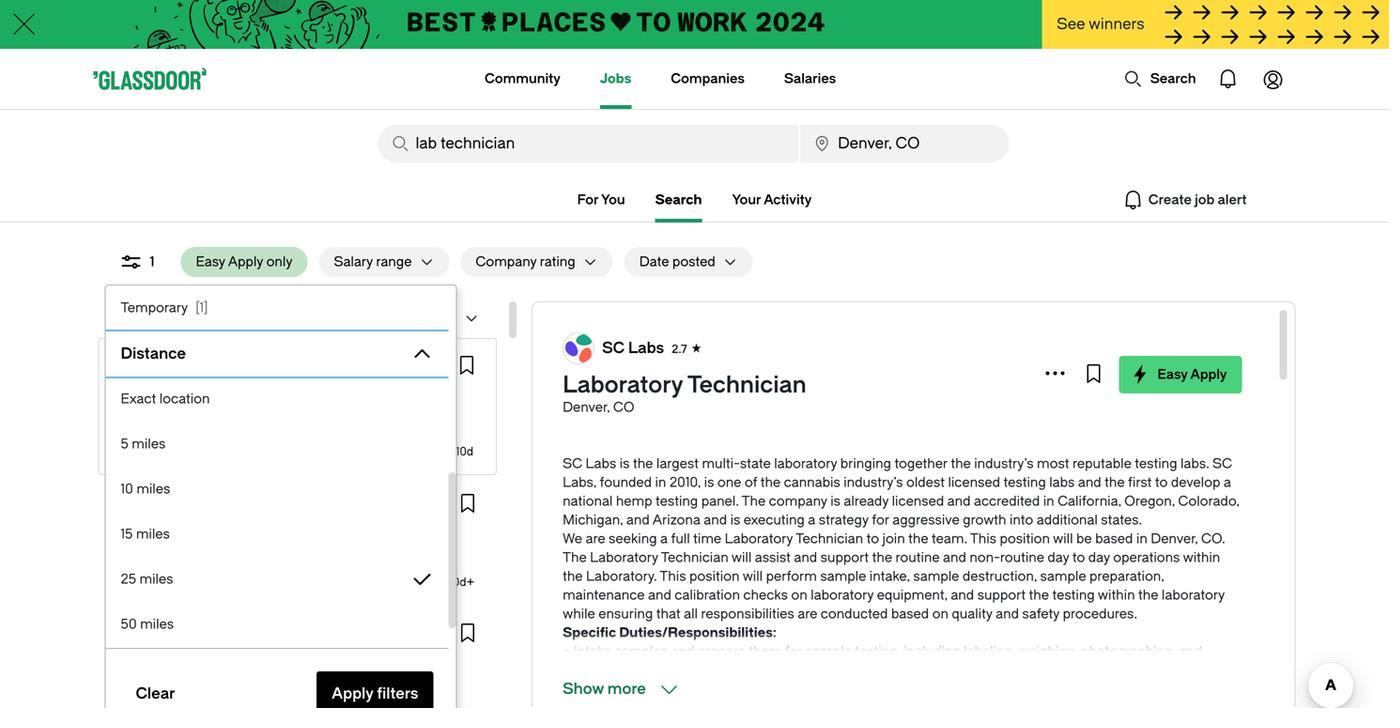 Task type: locate. For each thing, give the bounding box(es) containing it.
apply
[[228, 254, 263, 270], [1190, 367, 1227, 382], [152, 446, 177, 457], [151, 577, 176, 587]]

together
[[894, 456, 947, 471]]

easy down broomfield,
[[128, 577, 149, 587]]

co up founded
[[613, 400, 634, 415]]

lottie animation container image
[[1205, 56, 1250, 101], [1124, 69, 1143, 88], [1124, 69, 1143, 88]]

will down additional
[[1053, 531, 1073, 547]]

and up perform
[[794, 550, 817, 565]]

origins
[[113, 623, 152, 636]]

1 horizontal spatial co
[[320, 310, 341, 326]]

origins laboratory inc.
[[113, 623, 235, 636]]

- right the $45k
[[143, 687, 148, 700]]

co inside jobs list element
[[179, 538, 197, 551]]

this up that
[[660, 569, 686, 584]]

laboratory.
[[586, 569, 657, 584]]

25 miles button
[[106, 557, 448, 602]]

co inside laboratory technician denver, co
[[613, 400, 634, 415]]

0 vertical spatial position
[[1000, 531, 1050, 547]]

2 horizontal spatial labs
[[628, 340, 664, 357]]

0 horizontal spatial day
[[1048, 550, 1069, 565]]

0 vertical spatial easy apply
[[1157, 367, 1227, 382]]

search inside button
[[1150, 71, 1196, 86]]

1 vertical spatial the
[[563, 550, 587, 565]]

0 vertical spatial will
[[1053, 531, 1073, 547]]

0 vertical spatial within
[[1183, 550, 1220, 565]]

0 vertical spatial labs
[[628, 340, 664, 357]]

2 vertical spatial will
[[743, 569, 763, 584]]

0 vertical spatial sc labs
[[602, 340, 664, 357]]

1 horizontal spatial labs
[[586, 456, 616, 471]]

0 vertical spatial -
[[150, 426, 156, 440]]

2 vertical spatial technician
[[661, 550, 728, 565]]

laboratory up cannabis
[[774, 456, 837, 471]]

0 vertical spatial are
[[586, 531, 605, 547]]

routine down join
[[896, 550, 940, 565]]

0 horizontal spatial search
[[655, 192, 702, 208]]

support down 'destruction,'
[[977, 587, 1026, 603]]

see winners
[[1057, 15, 1144, 33]]

a
[[1224, 475, 1231, 490], [808, 512, 815, 528], [660, 531, 668, 547]]

company rating
[[476, 254, 575, 270]]

sample down be
[[1040, 569, 1086, 584]]

colorado,
[[1178, 494, 1239, 509]]

2 horizontal spatial to
[[1155, 475, 1168, 490]]

0 horizontal spatial industry's
[[844, 475, 903, 490]]

1 horizontal spatial routine
[[1000, 550, 1044, 565]]

and down hemp
[[626, 512, 650, 528]]

and down duties/responsibilities:
[[671, 644, 694, 659]]

calibration
[[675, 587, 740, 603]]

2 vertical spatial co
[[179, 538, 197, 551]]

in up operations
[[1136, 531, 1147, 547]]

1 horizontal spatial based
[[1095, 531, 1133, 547]]

-
[[150, 426, 156, 440], [143, 687, 148, 700]]

miles right 10
[[136, 481, 170, 497]]

this
[[970, 531, 996, 547], [660, 569, 686, 584]]

0 horizontal spatial sc labs logo image
[[115, 355, 136, 376]]

day down additional
[[1048, 550, 1069, 565]]

1 horizontal spatial this
[[970, 531, 996, 547]]

1 horizontal spatial denver,
[[563, 400, 610, 415]]

assist
[[755, 550, 791, 565]]

labs up labs,
[[586, 456, 616, 471]]

easy up the [1]
[[196, 254, 225, 270]]

2 none field from the left
[[800, 125, 1009, 162]]

to right "first"
[[1155, 475, 1168, 490]]

based down states.
[[1095, 531, 1133, 547]]

0 horizontal spatial co
[[179, 538, 197, 551]]

easy inside easy apply button
[[1157, 367, 1188, 382]]

search
[[1150, 71, 1196, 86], [655, 192, 702, 208]]

oldest
[[906, 475, 945, 490]]

10 miles button
[[106, 467, 448, 512]]

miles for 5 miles
[[132, 436, 166, 452]]

0 vertical spatial based
[[1095, 531, 1133, 547]]

1 vertical spatial labs
[[164, 359, 190, 372]]

0 horizontal spatial to
[[866, 531, 879, 547]]

show more
[[563, 680, 646, 698]]

sc inside jobs list element
[[144, 359, 161, 372]]

1 vertical spatial will
[[731, 550, 752, 565]]

0 vertical spatial licensed
[[948, 475, 1000, 490]]

laboratory down co.
[[1162, 587, 1225, 603]]

0 vertical spatial technician
[[687, 372, 806, 398]]

licensed down oldest at the right
[[892, 494, 944, 509]]

15
[[121, 526, 133, 542]]

10d
[[456, 445, 473, 458]]

1 vertical spatial licensed
[[892, 494, 944, 509]]

2 horizontal spatial denver,
[[1151, 531, 1198, 547]]

miles for 15 miles
[[136, 526, 170, 542]]

easy apply down $19.00 - $20.00
[[129, 446, 177, 457]]

intake
[[574, 644, 612, 659]]

1 vertical spatial for
[[785, 644, 802, 659]]

1 vertical spatial within
[[1098, 587, 1135, 603]]

for right them
[[785, 644, 802, 659]]

easy
[[196, 254, 225, 270], [1157, 367, 1188, 382], [129, 446, 150, 457], [128, 577, 149, 587]]

see winners link
[[1042, 0, 1389, 51]]

within down co.
[[1183, 550, 1220, 565]]

miles right 25 on the bottom of page
[[139, 571, 173, 587]]

denver,
[[270, 310, 317, 326], [563, 400, 610, 415], [1151, 531, 1198, 547]]

bringing
[[840, 456, 891, 471]]

sc labs logo image down rating
[[564, 333, 594, 363]]

- for $45k
[[143, 687, 148, 700]]

technician down strategy at right
[[796, 531, 863, 547]]

1 horizontal spatial day
[[1088, 550, 1110, 565]]

a left full
[[660, 531, 668, 547]]

denver, up labs,
[[563, 400, 610, 415]]

lottie animation container image
[[409, 49, 485, 107], [409, 49, 485, 107], [1205, 56, 1250, 101], [1250, 56, 1296, 101], [1250, 56, 1296, 101]]

0 horizontal spatial routine
[[896, 550, 940, 565]]

procedures.
[[1063, 606, 1137, 622]]

labeling,
[[964, 644, 1016, 659]]

and right test
[[167, 493, 187, 506]]

2 horizontal spatial co
[[613, 400, 634, 415]]

within down preparation,
[[1098, 587, 1135, 603]]

range
[[376, 254, 412, 270]]

easy right the '5'
[[129, 446, 150, 457]]

routine
[[896, 550, 940, 565], [1000, 550, 1044, 565]]

salary range button
[[319, 247, 412, 277]]

0 horizontal spatial licensed
[[892, 494, 944, 509]]

1 vertical spatial industry's
[[844, 475, 903, 490]]

easy apply inside button
[[1157, 367, 1227, 382]]

co
[[320, 310, 341, 326], [613, 400, 634, 415], [179, 538, 197, 551]]

- for $19.00
[[150, 426, 156, 440]]

are down michigan, at the left bottom
[[586, 531, 605, 547]]

industry's up already
[[844, 475, 903, 490]]

●
[[563, 644, 571, 659]]

0 horizontal spatial the
[[563, 550, 587, 565]]

co right broomfield,
[[179, 538, 197, 551]]

laboratory left the "inc."
[[154, 623, 213, 636]]

the down we
[[563, 550, 587, 565]]

this down growth
[[970, 531, 996, 547]]

ensuring
[[598, 606, 653, 622]]

the down reputable
[[1105, 475, 1125, 490]]

easy apply down broomfield, co
[[128, 577, 176, 587]]

a up colorado,
[[1224, 475, 1231, 490]]

testing,
[[855, 644, 900, 659]]

that
[[656, 606, 681, 622]]

0 vertical spatial for
[[872, 512, 889, 528]]

growth
[[963, 512, 1006, 528]]

sc labs logo image
[[564, 333, 594, 363], [115, 355, 136, 376]]

0 vertical spatial a
[[1224, 475, 1231, 490]]

your activity
[[732, 192, 812, 208]]

easy up labs. on the bottom right
[[1157, 367, 1188, 382]]

search down the see winners link
[[1150, 71, 1196, 86]]

1 routine from the left
[[896, 550, 940, 565]]

will up checks
[[743, 569, 763, 584]]

1 horizontal spatial position
[[1000, 531, 1050, 547]]

the
[[742, 494, 766, 509], [563, 550, 587, 565]]

0 vertical spatial support
[[821, 550, 869, 565]]

apply inside button
[[228, 254, 263, 270]]

licensed up accredited on the bottom right
[[948, 475, 1000, 490]]

1 vertical spatial co
[[613, 400, 634, 415]]

distance list box
[[106, 377, 448, 692]]

for up join
[[872, 512, 889, 528]]

0 horizontal spatial -
[[143, 687, 148, 700]]

1 horizontal spatial search
[[1150, 71, 1196, 86]]

0 horizontal spatial support
[[821, 550, 869, 565]]

laboratory down the 2.7
[[563, 372, 683, 398]]

team.
[[932, 531, 967, 547]]

1 vertical spatial technician
[[796, 531, 863, 547]]

0 vertical spatial samples
[[615, 644, 668, 659]]

non-
[[970, 550, 1000, 565]]

develop
[[1171, 475, 1220, 490]]

co down salary
[[320, 310, 341, 326]]

1 vertical spatial search
[[655, 192, 702, 208]]

position down into
[[1000, 531, 1050, 547]]

reputable
[[1073, 456, 1132, 471]]

miles inside button
[[136, 526, 170, 542]]

2 horizontal spatial a
[[1224, 475, 1231, 490]]

0 vertical spatial search
[[1150, 71, 1196, 86]]

and up that
[[648, 587, 671, 603]]

a down company
[[808, 512, 815, 528]]

the up maintenance
[[563, 569, 583, 584]]

temporary
[[121, 300, 188, 316]]

1 vertical spatial denver,
[[563, 400, 610, 415]]

companies link
[[671, 49, 745, 109]]

is down panel.
[[730, 512, 740, 528]]

apply up labs. on the bottom right
[[1190, 367, 1227, 382]]

laboratory up "laboratory."
[[590, 550, 658, 565]]

full
[[671, 531, 690, 547]]

apply left only
[[228, 254, 263, 270]]

while
[[563, 606, 595, 622]]

1 vertical spatial are
[[798, 606, 817, 622]]

the up safety
[[1029, 587, 1049, 603]]

and inside jobs list element
[[167, 493, 187, 506]]

2 vertical spatial to
[[1072, 550, 1085, 565]]

1 horizontal spatial support
[[977, 587, 1026, 603]]

sc up 'exact location'
[[144, 359, 161, 372]]

you
[[601, 192, 625, 208]]

position up calibration
[[689, 569, 740, 584]]

laboratory technician denver, co
[[563, 372, 806, 415]]

0 horizontal spatial labs
[[164, 359, 190, 372]]

easy apply
[[1157, 367, 1227, 382], [129, 446, 177, 457], [128, 577, 176, 587]]

1 horizontal spatial -
[[150, 426, 156, 440]]

is up strategy at right
[[830, 494, 840, 509]]

2 vertical spatial denver,
[[1151, 531, 1198, 547]]

bhd test and measurement
[[113, 493, 264, 506]]

for you
[[577, 192, 625, 208]]

denver, up operations
[[1151, 531, 1198, 547]]

on
[[791, 587, 807, 603], [932, 606, 948, 622]]

1 horizontal spatial to
[[1072, 550, 1085, 565]]

labs
[[1049, 475, 1075, 490]]

1 horizontal spatial a
[[808, 512, 815, 528]]

2010,
[[669, 475, 701, 490]]

denver, inside sc labs is the largest multi-state laboratory bringing together the industry's most reputable testing labs. sc labs, founded in 2010, is one of the cannabis industry's oldest licensed testing labs and the first to develop a national hemp testing panel. the company is already licensed and accredited in california, oregon, colorado, michigan, and arizona and is executing a strategy for aggressive growth into additional states. we are seeking a full time laboratory technician to join the team. this position will be based in denver, co. the laboratory technician will assist and support the routine and non-routine day to day operations within the laboratory. this position will perform sample intake, sample destruction, sample preparation, maintenance and calibration checks on laboratory equipment, and support the testing within the laboratory while ensuring that all responsibilities are conducted based on quality and safety procedures. specific duties/responsibilities: ● intake samples and prepare them for sample testing, including labeling, weighing, photographing, and organizing samples
[[1151, 531, 1198, 547]]

search up date posted
[[655, 192, 702, 208]]

labs up location
[[164, 359, 190, 372]]

testing up accredited on the bottom right
[[1004, 475, 1046, 490]]

location
[[159, 391, 210, 407]]

sc left the 2.7
[[602, 340, 625, 357]]

0 horizontal spatial sc labs
[[144, 359, 190, 372]]

be
[[1076, 531, 1092, 547]]

are down perform
[[798, 606, 817, 622]]

and left safety
[[996, 606, 1019, 622]]

in down "labs"
[[1043, 494, 1054, 509]]

maintenance
[[563, 587, 645, 603]]

1 none field from the left
[[378, 125, 798, 162]]

2 vertical spatial a
[[660, 531, 668, 547]]

0 horizontal spatial on
[[791, 587, 807, 603]]

jobs
[[226, 310, 252, 326]]

your activity link
[[732, 189, 812, 211]]

and up california,
[[1078, 475, 1101, 490]]

is up founded
[[620, 456, 630, 471]]

date
[[639, 254, 669, 270]]

organizing
[[563, 663, 628, 678]]

sample down conducted on the right of page
[[806, 644, 852, 659]]

1 horizontal spatial within
[[1183, 550, 1220, 565]]

1 vertical spatial support
[[977, 587, 1026, 603]]

denver, up distance dropdown button
[[270, 310, 317, 326]]

labs,
[[563, 475, 596, 490]]

easy apply up labs. on the bottom right
[[1157, 367, 1227, 382]]

none field 'search keyword'
[[378, 125, 798, 162]]

winners
[[1089, 15, 1144, 33]]

oregon,
[[1124, 494, 1175, 509]]

1 horizontal spatial the
[[742, 494, 766, 509]]

1 vertical spatial samples
[[631, 663, 684, 678]]

2 vertical spatial labs
[[586, 456, 616, 471]]

1 vertical spatial position
[[689, 569, 740, 584]]

perform
[[766, 569, 817, 584]]

technician up state
[[687, 372, 806, 398]]

rating
[[540, 254, 575, 270]]

day down be
[[1088, 550, 1110, 565]]

1 horizontal spatial none field
[[800, 125, 1009, 162]]

licensed
[[948, 475, 1000, 490], [892, 494, 944, 509]]

sc up labs,
[[563, 456, 582, 471]]

sc labs up 'exact location'
[[144, 359, 190, 372]]

0 horizontal spatial this
[[660, 569, 686, 584]]

prepare
[[698, 644, 746, 659]]

None field
[[378, 125, 798, 162], [800, 125, 1009, 162]]

Search keyword field
[[378, 125, 798, 162]]

1 vertical spatial -
[[143, 687, 148, 700]]

laboratory inside jobs list element
[[154, 623, 213, 636]]

- right $19.00
[[150, 426, 156, 440]]

national
[[563, 494, 613, 509]]

to left join
[[866, 531, 879, 547]]

0 horizontal spatial none field
[[378, 125, 798, 162]]

exact location button
[[106, 377, 448, 422]]

0 vertical spatial to
[[1155, 475, 1168, 490]]

miles right the '5'
[[132, 436, 166, 452]]

15 miles button
[[106, 512, 448, 557]]

samples
[[615, 644, 668, 659], [631, 663, 684, 678]]

laboratory inside laboratory technician denver, co
[[563, 372, 683, 398]]

0 horizontal spatial based
[[891, 606, 929, 622]]

support down strategy at right
[[821, 550, 869, 565]]

the down of
[[742, 494, 766, 509]]

sample
[[820, 569, 866, 584], [913, 569, 959, 584], [1040, 569, 1086, 584], [806, 644, 852, 659]]

0 horizontal spatial a
[[660, 531, 668, 547]]

0 horizontal spatial denver,
[[270, 310, 317, 326]]

0 vertical spatial denver,
[[270, 310, 317, 326]]

routine up 'destruction,'
[[1000, 550, 1044, 565]]

sc labs left the 2.7
[[602, 340, 664, 357]]

0 horizontal spatial for
[[785, 644, 802, 659]]

on left the quality
[[932, 606, 948, 622]]

the
[[633, 456, 653, 471], [951, 456, 971, 471], [760, 475, 781, 490], [1105, 475, 1125, 490], [908, 531, 928, 547], [872, 550, 892, 565], [563, 569, 583, 584], [1029, 587, 1049, 603], [1138, 587, 1158, 603]]

founded
[[600, 475, 652, 490]]

labs left the 2.7
[[628, 340, 664, 357]]

preparation,
[[1089, 569, 1164, 584]]



Task type: vqa. For each thing, say whether or not it's contained in the screenshot.
A
yes



Task type: describe. For each thing, give the bounding box(es) containing it.
largest
[[656, 456, 699, 471]]

0 vertical spatial co
[[320, 310, 341, 326]]

and right photographing,
[[1179, 644, 1202, 659]]

sample up conducted on the right of page
[[820, 569, 866, 584]]

1 horizontal spatial for
[[872, 512, 889, 528]]

more
[[607, 680, 646, 698]]

the up intake, in the bottom right of the page
[[872, 550, 892, 565]]

and down panel.
[[704, 512, 727, 528]]

and up growth
[[947, 494, 971, 509]]

37
[[112, 310, 127, 326]]

1 day from the left
[[1048, 550, 1069, 565]]

1 horizontal spatial are
[[798, 606, 817, 622]]

1 button
[[105, 247, 169, 277]]

most
[[1037, 456, 1069, 471]]

1 vertical spatial easy apply
[[129, 446, 177, 457]]

testing up "first"
[[1135, 456, 1177, 471]]

multi-
[[702, 456, 740, 471]]

salary
[[334, 254, 373, 270]]

salary range
[[334, 254, 412, 270]]

0 vertical spatial the
[[742, 494, 766, 509]]

miles for 50 miles
[[140, 617, 174, 632]]

distance
[[121, 345, 186, 363]]

cannabis
[[784, 475, 840, 490]]

in right jobs
[[255, 310, 267, 326]]

and up the quality
[[951, 587, 974, 603]]

easy apply only button
[[181, 247, 308, 277]]

5 miles
[[121, 436, 166, 452]]

1 vertical spatial based
[[891, 606, 929, 622]]

the down preparation,
[[1138, 587, 1158, 603]]

1 vertical spatial a
[[808, 512, 815, 528]]

for
[[577, 192, 598, 208]]

panel.
[[701, 494, 739, 509]]

all
[[684, 606, 698, 622]]

temporary [1]
[[121, 300, 208, 316]]

the right together at the right of page
[[951, 456, 971, 471]]

sc labs inside jobs list element
[[144, 359, 190, 372]]

show
[[563, 680, 604, 698]]

1 horizontal spatial sc labs logo image
[[564, 333, 594, 363]]

first
[[1128, 475, 1152, 490]]

jobs
[[600, 71, 631, 86]]

and down team.
[[943, 550, 966, 565]]

inc.
[[216, 623, 235, 636]]

2.7
[[672, 343, 687, 356]]

safety
[[1022, 606, 1060, 622]]

show more button
[[563, 678, 680, 701]]

seeking
[[609, 531, 657, 547]]

is left one
[[704, 475, 714, 490]]

technician inside laboratory technician denver, co
[[687, 372, 806, 398]]

labs inside sc labs is the largest multi-state laboratory bringing together the industry's most reputable testing labs. sc labs, founded in 2010, is one of the cannabis industry's oldest licensed testing labs and the first to develop a national hemp testing panel. the company is already licensed and accredited in california, oregon, colorado, michigan, and arizona and is executing a strategy for aggressive growth into additional states. we are seeking a full time laboratory technician to join the team. this position will be based in denver, co. the laboratory technician will assist and support the routine and non-routine day to day operations within the laboratory. this position will perform sample intake, sample destruction, sample preparation, maintenance and calibration checks on laboratory equipment, and support the testing within the laboratory while ensuring that all responsibilities are conducted based on quality and safety procedures. specific duties/responsibilities: ● intake samples and prepare them for sample testing, including labeling, weighing, photographing, and organizing samples
[[586, 456, 616, 471]]

co.
[[1201, 531, 1225, 547]]

one
[[717, 475, 741, 490]]

5 miles button
[[106, 422, 448, 467]]

sample up equipment,
[[913, 569, 959, 584]]

apply right 25 on the bottom of page
[[151, 577, 176, 587]]

labs.
[[1181, 456, 1209, 471]]

them
[[749, 644, 782, 659]]

into
[[1010, 512, 1033, 528]]

0 vertical spatial this
[[970, 531, 996, 547]]

10
[[121, 481, 133, 497]]

destruction,
[[963, 569, 1037, 584]]

salaries link
[[784, 49, 836, 109]]

equipment,
[[877, 587, 947, 603]]

10 miles
[[121, 481, 170, 497]]

1 vertical spatial to
[[866, 531, 879, 547]]

1 vertical spatial on
[[932, 606, 948, 622]]

activity
[[764, 192, 812, 208]]

state
[[740, 456, 771, 471]]

$65k
[[151, 687, 179, 700]]

posted
[[672, 254, 715, 270]]

apply down $19.00 - $20.00
[[152, 446, 177, 457]]

companies
[[671, 71, 745, 86]]

$19.00 - $20.00
[[114, 426, 195, 440]]

1 horizontal spatial licensed
[[948, 475, 1000, 490]]

bhd
[[113, 493, 139, 506]]

date posted button
[[624, 247, 715, 277]]

salaries
[[784, 71, 836, 86]]

0 horizontal spatial position
[[689, 569, 740, 584]]

0 vertical spatial on
[[791, 587, 807, 603]]

25 miles
[[121, 571, 173, 587]]

lab
[[130, 310, 154, 326]]

$45k - $65k
[[113, 687, 179, 700]]

your
[[732, 192, 761, 208]]

exact location
[[121, 391, 210, 407]]

[1]
[[195, 300, 208, 316]]

testing up arizona
[[656, 494, 698, 509]]

denver, inside laboratory technician denver, co
[[563, 400, 610, 415]]

sc labs is the largest multi-state laboratory bringing together the industry's most reputable testing labs. sc labs, founded in 2010, is one of the cannabis industry's oldest licensed testing labs and the first to develop a national hemp testing panel. the company is already licensed and accredited in california, oregon, colorado, michigan, and arizona and is executing a strategy for aggressive growth into additional states. we are seeking a full time laboratory technician to join the team. this position will be based in denver, co. the laboratory technician will assist and support the routine and non-routine day to day operations within the laboratory. this position will perform sample intake, sample destruction, sample preparation, maintenance and calibration checks on laboratory equipment, and support the testing within the laboratory while ensuring that all responsibilities are conducted based on quality and safety procedures. specific duties/responsibilities: ● intake samples and prepare them for sample testing, including labeling, weighing, photographing, and organizing samples
[[563, 456, 1239, 678]]

sc labs logo image inside jobs list element
[[115, 355, 136, 376]]

0 horizontal spatial are
[[586, 531, 605, 547]]

laboratory up conducted on the right of page
[[811, 587, 874, 603]]

easy inside easy apply only button
[[196, 254, 225, 270]]

sc right labs. on the bottom right
[[1212, 456, 1232, 471]]

for you link
[[577, 189, 625, 211]]

2 routine from the left
[[1000, 550, 1044, 565]]

testing up the procedures.
[[1052, 587, 1095, 603]]

operations
[[1113, 550, 1180, 565]]

duties/responsibilities:
[[619, 625, 776, 641]]

$19.00
[[114, 426, 147, 440]]

1
[[150, 254, 154, 270]]

none field search location
[[800, 125, 1009, 162]]

Search location field
[[800, 125, 1009, 162]]

2 day from the left
[[1088, 550, 1110, 565]]

laboratory up assist
[[725, 531, 793, 547]]

jobs list element
[[97, 337, 498, 708]]

strategy
[[819, 512, 869, 528]]

apply inside button
[[1190, 367, 1227, 382]]

michigan,
[[563, 512, 623, 528]]

only
[[266, 254, 292, 270]]

miles for 10 miles
[[136, 481, 170, 497]]

2 vertical spatial easy apply
[[128, 577, 176, 587]]

5
[[121, 436, 128, 452]]

we
[[563, 531, 582, 547]]

community link
[[485, 49, 561, 109]]

50 miles
[[121, 617, 174, 632]]

0 horizontal spatial within
[[1098, 587, 1135, 603]]

search link
[[655, 189, 702, 211]]

$20.00
[[158, 426, 195, 440]]

see
[[1057, 15, 1085, 33]]

responsibilities
[[701, 606, 794, 622]]

broomfield, co
[[113, 538, 197, 551]]

in left "2010,"
[[655, 475, 666, 490]]

quality
[[952, 606, 992, 622]]

intake,
[[869, 569, 910, 584]]

0 vertical spatial industry's
[[974, 456, 1034, 471]]

1 horizontal spatial sc labs
[[602, 340, 664, 357]]

the up founded
[[633, 456, 653, 471]]

labs inside jobs list element
[[164, 359, 190, 372]]

the down aggressive
[[908, 531, 928, 547]]

25
[[121, 571, 136, 587]]

jobs link
[[600, 49, 631, 109]]

weighing,
[[1019, 644, 1078, 659]]

miles for 25 miles
[[139, 571, 173, 587]]

of
[[745, 475, 757, 490]]

1 vertical spatial this
[[660, 569, 686, 584]]

the right of
[[760, 475, 781, 490]]

already
[[844, 494, 889, 509]]

time
[[693, 531, 721, 547]]



